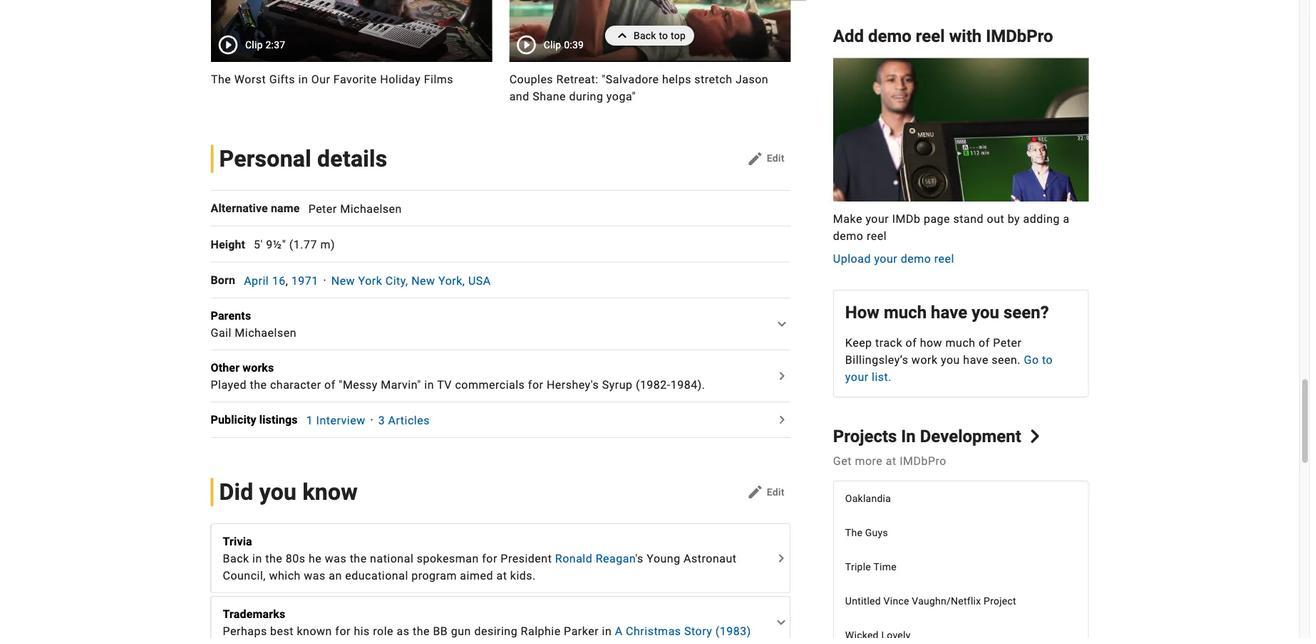 Task type: locate. For each thing, give the bounding box(es) containing it.
group
[[808, 0, 1089, 62], [833, 58, 1089, 268]]

the right as
[[413, 625, 430, 639]]

with
[[949, 26, 982, 46]]

time
[[874, 561, 897, 573]]

trivia
[[223, 535, 252, 549]]

back to top
[[634, 30, 686, 41]]

1 vertical spatial you
[[941, 353, 960, 367]]

demo down imdb
[[901, 252, 931, 266]]

retreat: up during
[[556, 72, 598, 86]]

0 horizontal spatial the
[[211, 72, 231, 86]]

michaelsen
[[340, 202, 402, 216], [235, 326, 297, 340]]

projects in development
[[833, 426, 1022, 447]]

the guys link
[[834, 516, 1088, 550]]

1 horizontal spatial of
[[906, 336, 917, 350]]

the up educational
[[350, 552, 367, 566]]

2 couples from the left
[[808, 72, 852, 86]]

0 vertical spatial was
[[325, 552, 347, 566]]

michaelsen inside parents gail michaelsen
[[235, 326, 297, 340]]

to for back
[[659, 30, 668, 41]]

expand parents image
[[774, 316, 791, 333]]

couples down add
[[808, 72, 852, 86]]

couples inside couples retreat: " cynthia uses powerpoint" link
[[808, 72, 852, 86]]

1 vertical spatial to
[[1042, 353, 1053, 367]]

tv
[[437, 378, 452, 392]]

of left the "how"
[[906, 336, 917, 350]]

2 vertical spatial reel
[[935, 252, 955, 266]]

0 horizontal spatial couples
[[509, 72, 553, 86]]

the left worst
[[211, 72, 231, 86]]

other
[[211, 361, 240, 375]]

your left imdb
[[866, 212, 889, 226]]

shane
[[532, 89, 566, 103]]

reel down make your imdb page stand out by adding a demo reel
[[935, 252, 955, 266]]

clip left 0:39
[[543, 39, 561, 51]]

2 edit image from the top
[[747, 484, 764, 501]]

couples retreat: " cynthia uses powerpoint"
[[808, 72, 1045, 86]]

was up the an
[[325, 552, 347, 566]]

for down trivia button
[[482, 552, 498, 566]]

0 vertical spatial edit
[[767, 153, 785, 165]]

of left ""messy"
[[325, 378, 336, 392]]

your left the list.
[[846, 370, 869, 384]]

1 couples from the left
[[509, 72, 553, 86]]

1971
[[291, 274, 319, 288]]

0 vertical spatial have
[[931, 302, 968, 323]]

clip for worst
[[245, 39, 263, 51]]

clip for retreat:
[[543, 39, 561, 51]]

peter inside keep track of how much of peter billingsley's work you have seen.
[[993, 336, 1022, 350]]

your inside make your imdb page stand out by adding a demo reel
[[866, 212, 889, 226]]

was for he
[[325, 552, 347, 566]]

the left guys
[[846, 527, 863, 539]]

in left a
[[602, 625, 612, 639]]

your inside button
[[874, 252, 898, 266]]

1 vertical spatial michaelsen
[[235, 326, 297, 340]]

1 vertical spatial back
[[223, 552, 249, 566]]

a
[[615, 625, 623, 639]]

for inside trademarks perhaps best known for his role as the bb gun desiring ralphie parker in a christmas story (1983)
[[335, 625, 351, 639]]

known
[[297, 625, 332, 639]]

1984).
[[671, 378, 705, 392]]

the inside group
[[211, 72, 231, 86]]

retreat: inside group
[[855, 72, 897, 86]]

menu
[[834, 482, 1088, 639]]

1 horizontal spatial retreat:
[[855, 72, 897, 86]]

of for other works played the character of "messy marvin" in tv commercials for hershey's syrup (1982-1984).
[[325, 378, 336, 392]]

0 vertical spatial back
[[634, 30, 656, 41]]

2 vertical spatial for
[[335, 625, 351, 639]]

new right the city,
[[412, 274, 435, 288]]

1 horizontal spatial imdbpro
[[986, 26, 1054, 46]]

much up track
[[884, 302, 927, 323]]

was for which
[[304, 569, 326, 583]]

demo down make
[[833, 229, 864, 243]]

couples inside the couples retreat: "salvadore helps stretch jason and shane during yoga"
[[509, 72, 553, 86]]

was down he
[[304, 569, 326, 583]]

0 horizontal spatial imdbpro
[[900, 454, 947, 468]]

1 vertical spatial have
[[964, 353, 989, 367]]

projects
[[833, 426, 897, 447]]

couples retreat: "salvadore helps stretch jason and shane during yoga" link
[[509, 71, 791, 105]]

edit for personal details
[[767, 153, 785, 165]]

michaelsen up works
[[235, 326, 297, 340]]

to inside "button"
[[659, 30, 668, 41]]

retreat:
[[556, 72, 598, 86], [855, 72, 897, 86]]

the inside menu
[[846, 527, 863, 539]]

edit button for personal details
[[741, 148, 791, 170]]

1 vertical spatial imdbpro
[[900, 454, 947, 468]]

2 horizontal spatial for
[[528, 378, 544, 392]]

in left tv
[[424, 378, 434, 392]]

as
[[397, 625, 410, 639]]

clip inside clip 2:37 link
[[245, 39, 263, 51]]

peter up the seen.
[[993, 336, 1022, 350]]

expand section element
[[223, 606, 750, 623]]

0 vertical spatial for
[[528, 378, 544, 392]]

1 horizontal spatial michaelsen
[[340, 202, 402, 216]]

know
[[303, 479, 358, 506]]

1 edit button from the top
[[741, 148, 791, 170]]

1 vertical spatial edit button
[[741, 481, 791, 504]]

retreat: left "
[[855, 72, 897, 86]]

vince
[[884, 596, 910, 607]]

your
[[866, 212, 889, 226], [874, 252, 898, 266], [846, 370, 869, 384]]

clip 0:39 group
[[509, 0, 791, 62]]

0 vertical spatial edit button
[[741, 148, 791, 170]]

of
[[906, 336, 917, 350], [979, 336, 990, 350], [325, 378, 336, 392]]

0 horizontal spatial clip
[[245, 39, 263, 51]]

1 horizontal spatial at
[[886, 454, 897, 468]]

go to publicity listings image
[[774, 412, 791, 429]]

(1982-
[[636, 378, 671, 392]]

upload
[[833, 252, 871, 266]]

project
[[984, 596, 1017, 607]]

see more image
[[773, 550, 790, 568]]

0 vertical spatial peter
[[308, 202, 337, 216]]

astronaut
[[684, 552, 737, 566]]

2 horizontal spatial of
[[979, 336, 990, 350]]

clip
[[245, 39, 263, 51], [543, 39, 561, 51]]

0 horizontal spatial at
[[497, 569, 507, 583]]

back to top button
[[605, 26, 695, 46]]

1 vertical spatial reel
[[867, 229, 887, 243]]

1 horizontal spatial the
[[846, 527, 863, 539]]

clip inside clip 0:39 link
[[543, 39, 561, 51]]

go to your list. link
[[846, 353, 1053, 384]]

was
[[325, 552, 347, 566], [304, 569, 326, 583]]

0 vertical spatial edit image
[[747, 150, 764, 168]]

the for the worst gifts in our favorite holiday films
[[211, 72, 231, 86]]

role
[[373, 625, 394, 639]]

1 vertical spatial demo
[[833, 229, 864, 243]]

how much have you seen?
[[846, 302, 1049, 323]]

0 vertical spatial to
[[659, 30, 668, 41]]

for left hershey's
[[528, 378, 544, 392]]

interview
[[316, 414, 366, 427]]

born
[[211, 274, 235, 287]]

young
[[647, 552, 681, 566]]

1 vertical spatial edit image
[[747, 484, 764, 501]]

the worst gifts in our favorite holiday films image
[[211, 0, 492, 62]]

clip left 2:37
[[245, 39, 263, 51]]

2 edit from the top
[[767, 487, 785, 498]]

1 vertical spatial for
[[482, 552, 498, 566]]

demo
[[868, 26, 912, 46], [833, 229, 864, 243], [901, 252, 931, 266]]

at left kids.
[[497, 569, 507, 583]]

personal details
[[219, 145, 388, 172]]

2 vertical spatial your
[[846, 370, 869, 384]]

publicity listings button
[[211, 412, 306, 429]]

back
[[634, 30, 656, 41], [223, 552, 249, 566]]

1 horizontal spatial to
[[1042, 353, 1053, 367]]

reel up upload your demo reel
[[867, 229, 887, 243]]

2 retreat: from the left
[[855, 72, 897, 86]]

1 edit from the top
[[767, 153, 785, 165]]

have left the seen.
[[964, 353, 989, 367]]

in left our
[[298, 72, 308, 86]]

of for keep track of how much of peter billingsley's work you have seen.
[[979, 336, 990, 350]]

2 clip from the left
[[543, 39, 561, 51]]

1 horizontal spatial new
[[412, 274, 435, 288]]

2 edit button from the top
[[741, 481, 791, 504]]

michaelsen down details
[[340, 202, 402, 216]]

you left the 'seen?'
[[972, 302, 1000, 323]]

to inside go to your list.
[[1042, 353, 1053, 367]]

1 horizontal spatial back
[[634, 30, 656, 41]]

desiring
[[474, 625, 518, 639]]

yoga"
[[606, 89, 636, 103]]

0 horizontal spatial retreat:
[[556, 72, 598, 86]]

reel
[[916, 26, 945, 46], [867, 229, 887, 243], [935, 252, 955, 266]]

keep track of how much of peter billingsley's work you have seen.
[[846, 336, 1022, 367]]

imdbpro
[[986, 26, 1054, 46], [900, 454, 947, 468]]

1 horizontal spatial couples
[[808, 72, 852, 86]]

you right did
[[259, 479, 297, 506]]

have inside keep track of how much of peter billingsley's work you have seen.
[[964, 353, 989, 367]]

at right the more at bottom
[[886, 454, 897, 468]]

0 horizontal spatial new
[[331, 274, 355, 288]]

0 horizontal spatial peter
[[308, 202, 337, 216]]

imdbpro up powerpoint"
[[986, 26, 1054, 46]]

details
[[317, 145, 388, 172]]

1 vertical spatial your
[[874, 252, 898, 266]]

clip 2:37 link
[[211, 0, 492, 62]]

character
[[270, 378, 321, 392]]

of up the go to your list. link
[[979, 336, 990, 350]]

much up the go to your list. link
[[946, 336, 976, 350]]

height
[[211, 238, 245, 251]]

gun
[[451, 625, 471, 639]]

you inside keep track of how much of peter billingsley's work you have seen.
[[941, 353, 960, 367]]

edit image
[[747, 150, 764, 168], [747, 484, 764, 501]]

0 horizontal spatial back
[[223, 552, 249, 566]]

the down works
[[250, 378, 267, 392]]

add
[[833, 26, 864, 46]]

your right upload
[[874, 252, 898, 266]]

make your imdb page stand out by adding a demo reel link
[[833, 210, 1089, 245]]

imdbpro down projects in development
[[900, 454, 947, 468]]

a christmas story (1983) link
[[615, 625, 751, 639]]

1 horizontal spatial much
[[946, 336, 976, 350]]

story
[[685, 625, 713, 639]]

0 horizontal spatial to
[[659, 30, 668, 41]]

1 vertical spatial the
[[846, 527, 863, 539]]

2 vertical spatial demo
[[901, 252, 931, 266]]

1 horizontal spatial clip
[[543, 39, 561, 51]]

0 horizontal spatial of
[[325, 378, 336, 392]]

1 vertical spatial peter
[[993, 336, 1022, 350]]

out
[[987, 212, 1005, 226]]

peter up m)
[[308, 202, 337, 216]]

of inside "other works played the character of "messy marvin" in tv commercials for hershey's syrup (1982-1984)."
[[325, 378, 336, 392]]

1 vertical spatial at
[[497, 569, 507, 583]]

1971 button
[[291, 272, 319, 289]]

reel inside make your imdb page stand out by adding a demo reel
[[867, 229, 887, 243]]

2 vertical spatial you
[[259, 479, 297, 506]]

retreat: inside the couples retreat: "salvadore helps stretch jason and shane during yoga"
[[556, 72, 598, 86]]

demo right add
[[868, 26, 912, 46]]

have up the "how"
[[931, 302, 968, 323]]

alternative
[[211, 202, 268, 215]]

april 16 button
[[244, 272, 286, 289]]

ralphie
[[521, 625, 561, 639]]

couples retreat: "salvadore helps stretch jason and shane during yoga" image
[[509, 0, 791, 62]]

9½″
[[266, 238, 286, 252]]

uses
[[951, 72, 977, 86]]

1 horizontal spatial you
[[941, 353, 960, 367]]

couples retreat: "salvadore helps stretch jason and shane during yoga" group
[[509, 0, 791, 105]]

1 vertical spatial edit
[[767, 487, 785, 498]]

ronald
[[555, 552, 593, 566]]

back inside "button"
[[634, 30, 656, 41]]

usa
[[468, 274, 491, 288]]

president
[[501, 552, 552, 566]]

you down the "how"
[[941, 353, 960, 367]]

0 horizontal spatial michaelsen
[[235, 326, 297, 340]]

reel left with
[[916, 26, 945, 46]]

1 clip from the left
[[245, 39, 263, 51]]

0 vertical spatial the
[[211, 72, 231, 86]]

2 horizontal spatial you
[[972, 302, 1000, 323]]

stand
[[954, 212, 984, 226]]

triple
[[846, 561, 871, 573]]

films
[[424, 72, 453, 86]]

0 vertical spatial michaelsen
[[340, 202, 402, 216]]

did
[[219, 479, 253, 506]]

for left his in the left of the page
[[335, 625, 351, 639]]

seen.
[[992, 353, 1021, 367]]

work
[[912, 353, 938, 367]]

for
[[528, 378, 544, 392], [482, 552, 498, 566], [335, 625, 351, 639]]

1 edit image from the top
[[747, 150, 764, 168]]

1 retreat: from the left
[[556, 72, 598, 86]]

couples up and at the left top of the page
[[509, 72, 553, 86]]

our
[[311, 72, 330, 86]]

1 horizontal spatial peter
[[993, 336, 1022, 350]]

new left york
[[331, 274, 355, 288]]

0 horizontal spatial for
[[335, 625, 351, 639]]

1 vertical spatial much
[[946, 336, 976, 350]]

expand parents element
[[211, 307, 750, 324]]

the worst gifts in our favorite holiday films group
[[211, 0, 492, 105]]

edit button for did you know
[[741, 481, 791, 504]]

1 vertical spatial was
[[304, 569, 326, 583]]

the
[[211, 72, 231, 86], [846, 527, 863, 539]]

page
[[924, 212, 951, 226]]

0 vertical spatial much
[[884, 302, 927, 323]]

oaklandia link
[[834, 482, 1088, 516]]

york,
[[439, 274, 465, 288]]

demo inside make your imdb page stand out by adding a demo reel
[[833, 229, 864, 243]]

the guys
[[846, 527, 888, 539]]

3
[[378, 414, 385, 427]]

was inside 's young astronaut council, which was an educational program aimed at kids.
[[304, 569, 326, 583]]

0 vertical spatial your
[[866, 212, 889, 226]]



Task type: describe. For each thing, give the bounding box(es) containing it.
reel inside button
[[935, 252, 955, 266]]

vaughn/netflix
[[912, 596, 981, 607]]

3 articles button
[[378, 414, 430, 427]]

's
[[636, 552, 644, 566]]

imdb
[[892, 212, 921, 226]]

clip 2:37 group
[[211, 0, 492, 62]]

the worst gifts in our favorite holiday films
[[211, 72, 453, 86]]

couples for couples retreat: " cynthia uses powerpoint"
[[808, 72, 852, 86]]

0 vertical spatial you
[[972, 302, 1000, 323]]

by
[[1008, 212, 1020, 226]]

group containing make your imdb page stand out by adding a demo reel
[[833, 58, 1089, 268]]

(1983)
[[716, 625, 751, 639]]

untitled vince vaughn/netflix project
[[846, 596, 1017, 607]]

reagan
[[596, 552, 636, 566]]

powerpoint"
[[980, 72, 1045, 86]]

make
[[833, 212, 863, 226]]

how
[[846, 302, 880, 323]]

clip 0:39 link
[[509, 0, 791, 62]]

0 horizontal spatial you
[[259, 479, 297, 506]]

did you know
[[219, 479, 358, 506]]

the for the guys
[[846, 527, 863, 539]]

name
[[271, 202, 300, 215]]

1 new from the left
[[331, 274, 355, 288]]

played
[[211, 378, 247, 392]]

m)
[[320, 238, 335, 252]]

parker
[[564, 625, 599, 639]]

2 new from the left
[[412, 274, 435, 288]]

triple time link
[[834, 550, 1088, 585]]

christmas
[[626, 625, 681, 639]]

back for back in the 80s he was the national spokesman for president ronald reagan
[[223, 552, 249, 566]]

helps
[[662, 72, 691, 86]]

chevron right inline image
[[1029, 430, 1042, 443]]

at inside 's young astronaut council, which was an educational program aimed at kids.
[[497, 569, 507, 583]]

ronald reagan link
[[555, 552, 636, 566]]

edit image for personal details
[[747, 150, 764, 168]]

for inside "other works played the character of "messy marvin" in tv commercials for hershey's syrup (1982-1984)."
[[528, 378, 544, 392]]

back for back to top
[[634, 30, 656, 41]]

worst
[[234, 72, 266, 86]]

your for make
[[866, 212, 889, 226]]

2:37
[[265, 39, 285, 51]]

go to other works image
[[774, 368, 791, 385]]

billingsley's
[[846, 353, 909, 367]]

works
[[243, 361, 274, 375]]

,
[[286, 274, 288, 288]]

couples for couples retreat: "salvadore helps stretch jason and shane during yoga"
[[509, 72, 553, 86]]

upload your demo reel
[[833, 252, 955, 266]]

alternative name
[[211, 202, 300, 215]]

york
[[358, 274, 382, 288]]

3 articles
[[378, 414, 430, 427]]

"
[[900, 72, 904, 86]]

new york city, new york, usa
[[331, 274, 491, 288]]

your for upload
[[874, 252, 898, 266]]

expand less image
[[614, 26, 634, 46]]

get more at imdbpro
[[833, 454, 947, 468]]

1 horizontal spatial for
[[482, 552, 498, 566]]

"messy
[[339, 378, 378, 392]]

publicity listings
[[211, 413, 298, 427]]

16
[[272, 274, 286, 288]]

his
[[354, 625, 370, 639]]

0 vertical spatial demo
[[868, 26, 912, 46]]

trademarks perhaps best known for his role as the bb gun desiring ralphie parker in a christmas story (1983)
[[223, 608, 751, 639]]

0 vertical spatial at
[[886, 454, 897, 468]]

in inside "other works played the character of "messy marvin" in tv commercials for hershey's syrup (1982-1984)."
[[424, 378, 434, 392]]

in inside trademarks perhaps best known for his role as the bb gun desiring ralphie parker in a christmas story (1983)
[[602, 625, 612, 639]]

commercials
[[455, 378, 525, 392]]

get
[[833, 454, 852, 468]]

development
[[920, 426, 1022, 447]]

how
[[920, 336, 943, 350]]

kids.
[[510, 569, 536, 583]]

the inside trademarks perhaps best known for his role as the bb gun desiring ralphie parker in a christmas story (1983)
[[413, 625, 430, 639]]

much inside keep track of how much of peter billingsley's work you have seen.
[[946, 336, 976, 350]]

retreat: for "
[[855, 72, 897, 86]]

articles
[[388, 414, 430, 427]]

demo inside button
[[901, 252, 931, 266]]

5′ 9½″ (1.77 m)
[[254, 238, 335, 252]]

parents
[[211, 309, 251, 322]]

the inside "other works played the character of "messy marvin" in tv commercials for hershey's syrup (1982-1984)."
[[250, 378, 267, 392]]

oaklandia
[[846, 493, 891, 505]]

1
[[306, 414, 313, 427]]

back in the 80s he was the national spokesman for president ronald reagan
[[223, 552, 636, 566]]

adding
[[1024, 212, 1060, 226]]

in up 'council,'
[[252, 552, 262, 566]]

upload your demo reel button
[[833, 250, 1089, 268]]

national
[[370, 552, 414, 566]]

more
[[855, 454, 883, 468]]

cynthia
[[907, 72, 948, 86]]

"salvadore
[[602, 72, 659, 86]]

couples retreat: " cynthia uses powerpoint" link
[[808, 71, 1089, 88]]

best
[[270, 625, 294, 639]]

add demo reel with imdbpro
[[833, 26, 1054, 46]]

and
[[509, 89, 529, 103]]

retreat: for "salvadore
[[556, 72, 598, 86]]

favorite
[[333, 72, 377, 86]]

clip 0:39
[[543, 39, 584, 51]]

expand section image
[[773, 615, 790, 632]]

0 horizontal spatial much
[[884, 302, 927, 323]]

couples retreat: " cynthia uses powerpoint" image
[[808, 0, 1089, 62]]

edit image for did you know
[[747, 484, 764, 501]]

jason
[[735, 72, 768, 86]]

menu containing oaklandia
[[834, 482, 1088, 639]]

trivia button
[[223, 533, 771, 550]]

peter michaelsen
[[308, 202, 402, 216]]

your inside go to your list.
[[846, 370, 869, 384]]

clip 2:37
[[245, 39, 285, 51]]

1 interview button
[[306, 414, 366, 427]]

in inside the worst gifts in our favorite holiday films link
[[298, 72, 308, 86]]

stretch
[[694, 72, 732, 86]]

edit for did you know
[[767, 487, 785, 498]]

gifts
[[269, 72, 295, 86]]

the up which
[[265, 552, 283, 566]]

guys
[[865, 527, 888, 539]]

list.
[[872, 370, 892, 384]]

projects in development link
[[833, 426, 1042, 447]]

to for go
[[1042, 353, 1053, 367]]

couples retreat: " cynthia uses powerpoint" group
[[808, 0, 1089, 105]]

0 vertical spatial imdbpro
[[986, 26, 1054, 46]]

make your imdb page stand out by adding a demo reel
[[833, 212, 1070, 243]]

gail
[[211, 326, 232, 340]]

0 vertical spatial reel
[[916, 26, 945, 46]]

triple time
[[846, 561, 897, 573]]

listings
[[259, 413, 298, 427]]

(1.77
[[289, 238, 317, 252]]

marvin"
[[381, 378, 421, 392]]

demo reel thumbnail image
[[833, 58, 1089, 202]]

hershey's
[[547, 378, 599, 392]]



Task type: vqa. For each thing, say whether or not it's contained in the screenshot.
listings
yes



